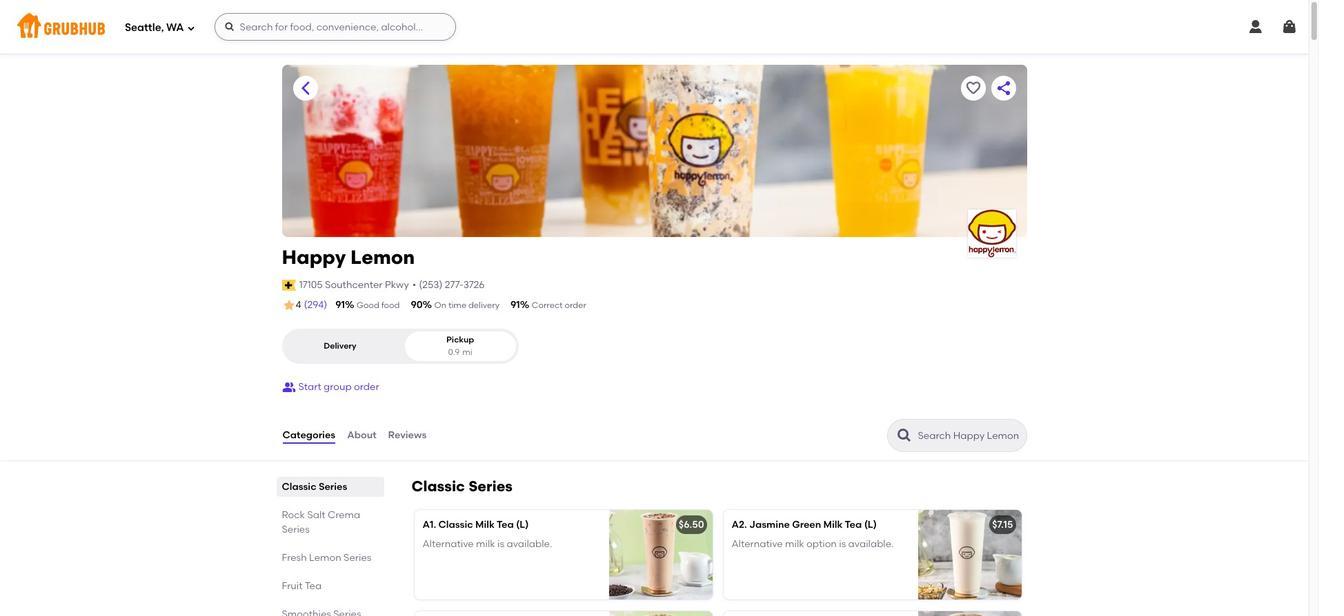 Task type: vqa. For each thing, say whether or not it's contained in the screenshot.
Brews
no



Task type: locate. For each thing, give the bounding box(es) containing it.
share icon image
[[995, 80, 1012, 97]]

milk down a1. classic milk tea (l)
[[476, 539, 495, 551]]

0 horizontal spatial 91
[[335, 299, 345, 311]]

classic series up a1. classic milk tea (l)
[[412, 478, 513, 495]]

order inside start group order button
[[354, 381, 379, 393]]

about
[[347, 430, 376, 441]]

pickup 0.9 mi
[[446, 335, 474, 357]]

correct order
[[532, 301, 586, 310]]

lemon
[[351, 246, 415, 269], [309, 553, 341, 564]]

classic series up salt
[[282, 482, 347, 493]]

0 horizontal spatial lemon
[[309, 553, 341, 564]]

1 horizontal spatial svg image
[[1281, 19, 1298, 35]]

svg image
[[224, 21, 235, 32], [187, 24, 195, 32]]

fresh lemon series tab
[[282, 551, 378, 566]]

milk
[[475, 520, 495, 531], [823, 520, 843, 531]]

0 horizontal spatial svg image
[[187, 24, 195, 32]]

2 milk from the left
[[785, 539, 804, 551]]

order right 'correct'
[[565, 301, 586, 310]]

tea up alternative milk option is available. in the right of the page
[[845, 520, 862, 531]]

series up the crema
[[319, 482, 347, 493]]

classic up rock
[[282, 482, 316, 493]]

food
[[381, 301, 400, 310]]

91 down 17105 southcenter pkwy button
[[335, 299, 345, 311]]

91 right delivery at the left
[[511, 299, 520, 311]]

available.
[[507, 539, 552, 551], [848, 539, 894, 551]]

0 horizontal spatial is
[[497, 539, 504, 551]]

start group order button
[[282, 375, 379, 400]]

start
[[298, 381, 321, 393]]

rock salt crema series
[[282, 510, 360, 536]]

1 vertical spatial lemon
[[309, 553, 341, 564]]

pickup
[[446, 335, 474, 345]]

crema
[[328, 510, 360, 522]]

a4. milk tea with oreo cookies and puff cream (l) image
[[918, 612, 1021, 617]]

tab
[[282, 608, 378, 617]]

option
[[807, 539, 837, 551]]

reviews button
[[387, 411, 427, 461]]

series up fruit tea tab
[[344, 553, 371, 564]]

1 horizontal spatial tea
[[497, 520, 514, 531]]

(253) 277-3726 button
[[419, 279, 485, 293]]

fruit tea tab
[[282, 580, 378, 594]]

0 horizontal spatial milk
[[476, 539, 495, 551]]

available. down a1. classic milk tea (l)
[[507, 539, 552, 551]]

0 vertical spatial order
[[565, 301, 586, 310]]

•
[[412, 279, 416, 291]]

series down rock
[[282, 524, 310, 536]]

0 horizontal spatial milk
[[475, 520, 495, 531]]

pkwy
[[385, 279, 409, 291]]

option group
[[282, 329, 518, 364]]

2 milk from the left
[[823, 520, 843, 531]]

on
[[434, 301, 446, 310]]

0 horizontal spatial available.
[[507, 539, 552, 551]]

1 horizontal spatial alternative
[[732, 539, 783, 551]]

seattle,
[[125, 21, 164, 34]]

categories button
[[282, 411, 336, 461]]

0 horizontal spatial tea
[[305, 581, 322, 593]]

lemon up pkwy
[[351, 246, 415, 269]]

about button
[[346, 411, 377, 461]]

1 alternative from the left
[[423, 539, 474, 551]]

(l) up alternative milk is available.
[[516, 520, 529, 531]]

tea up alternative milk is available.
[[497, 520, 514, 531]]

Search Happy Lemon search field
[[917, 430, 1022, 443]]

0 horizontal spatial (l)
[[516, 520, 529, 531]]

milk up alternative milk is available.
[[475, 520, 495, 531]]

jasmine
[[749, 520, 790, 531]]

2 svg image from the left
[[1281, 19, 1298, 35]]

tea right fruit
[[305, 581, 322, 593]]

star icon image
[[282, 299, 296, 313]]

1 horizontal spatial is
[[839, 539, 846, 551]]

classic
[[412, 478, 465, 495], [282, 482, 316, 493], [439, 520, 473, 531]]

91
[[335, 299, 345, 311], [511, 299, 520, 311]]

(294)
[[304, 299, 327, 311]]

1 horizontal spatial available.
[[848, 539, 894, 551]]

17105 southcenter pkwy
[[299, 279, 409, 291]]

1 horizontal spatial classic series
[[412, 478, 513, 495]]

alternative for classic
[[423, 539, 474, 551]]

alternative
[[423, 539, 474, 551], [732, 539, 783, 551]]

milk down a2. jasmine green milk tea (l)
[[785, 539, 804, 551]]

search icon image
[[896, 428, 912, 444]]

lemon up fruit tea tab
[[309, 553, 341, 564]]

main navigation navigation
[[0, 0, 1309, 54]]

• (253) 277-3726
[[412, 279, 485, 291]]

rock
[[282, 510, 305, 522]]

happy
[[282, 246, 346, 269]]

0 horizontal spatial alternative
[[423, 539, 474, 551]]

is down a1. classic milk tea (l)
[[497, 539, 504, 551]]

(253)
[[419, 279, 443, 291]]

time
[[448, 301, 466, 310]]

1 91 from the left
[[335, 299, 345, 311]]

2 alternative from the left
[[732, 539, 783, 551]]

available. right option
[[848, 539, 894, 551]]

series
[[469, 478, 513, 495], [319, 482, 347, 493], [282, 524, 310, 536], [344, 553, 371, 564]]

1 horizontal spatial milk
[[823, 520, 843, 531]]

series inside fresh lemon series tab
[[344, 553, 371, 564]]

1 vertical spatial order
[[354, 381, 379, 393]]

1 horizontal spatial (l)
[[864, 520, 877, 531]]

mi
[[462, 347, 472, 357]]

milk up option
[[823, 520, 843, 531]]

alternative down "a1."
[[423, 539, 474, 551]]

start group order
[[298, 381, 379, 393]]

on time delivery
[[434, 301, 500, 310]]

0 horizontal spatial svg image
[[1247, 19, 1264, 35]]

milk for is
[[476, 539, 495, 551]]

svg image
[[1247, 19, 1264, 35], [1281, 19, 1298, 35]]

90
[[411, 299, 423, 311]]

order
[[565, 301, 586, 310], [354, 381, 379, 393]]

reviews
[[388, 430, 427, 441]]

1 milk from the left
[[476, 539, 495, 551]]

happy lemon logo image
[[968, 210, 1016, 258]]

2 (l) from the left
[[864, 520, 877, 531]]

1 milk from the left
[[475, 520, 495, 531]]

1 horizontal spatial lemon
[[351, 246, 415, 269]]

is
[[497, 539, 504, 551], [839, 539, 846, 551]]

1 horizontal spatial milk
[[785, 539, 804, 551]]

lemon inside tab
[[309, 553, 341, 564]]

0 horizontal spatial order
[[354, 381, 379, 393]]

southcenter
[[325, 279, 383, 291]]

0 horizontal spatial classic series
[[282, 482, 347, 493]]

lemon for happy
[[351, 246, 415, 269]]

is right option
[[839, 539, 846, 551]]

milk
[[476, 539, 495, 551], [785, 539, 804, 551]]

1 horizontal spatial 91
[[511, 299, 520, 311]]

0.9
[[448, 347, 460, 357]]

fresh lemon series
[[282, 553, 371, 564]]

tea
[[497, 520, 514, 531], [845, 520, 862, 531], [305, 581, 322, 593]]

order right group at the left bottom of the page
[[354, 381, 379, 393]]

2 91 from the left
[[511, 299, 520, 311]]

alternative down jasmine
[[732, 539, 783, 551]]

(l) up alternative milk option is available. in the right of the page
[[864, 520, 877, 531]]

fruit tea
[[282, 581, 322, 593]]

a1. classic milk tea (l) image
[[609, 511, 712, 600]]

good
[[357, 301, 379, 310]]

(l)
[[516, 520, 529, 531], [864, 520, 877, 531]]

1 (l) from the left
[[516, 520, 529, 531]]

classic series
[[412, 478, 513, 495], [282, 482, 347, 493]]

classic series tab
[[282, 480, 378, 495]]

a2. jasmine green milk tea (l) image
[[918, 511, 1021, 600]]

0 vertical spatial lemon
[[351, 246, 415, 269]]



Task type: describe. For each thing, give the bounding box(es) containing it.
categories
[[283, 430, 335, 441]]

series inside classic series tab
[[319, 482, 347, 493]]

2 is from the left
[[839, 539, 846, 551]]

alternative milk option is available.
[[732, 539, 894, 551]]

delivery
[[468, 301, 500, 310]]

save this restaurant button
[[961, 76, 986, 101]]

classic inside tab
[[282, 482, 316, 493]]

2 horizontal spatial tea
[[845, 520, 862, 531]]

17105 southcenter pkwy button
[[299, 278, 410, 293]]

correct
[[532, 301, 563, 310]]

save this restaurant image
[[965, 80, 981, 97]]

people icon image
[[282, 381, 296, 395]]

lemon for fresh
[[309, 553, 341, 564]]

classic right "a1."
[[439, 520, 473, 531]]

2 available. from the left
[[848, 539, 894, 551]]

a1. classic milk tea (l)
[[423, 520, 529, 531]]

17105
[[299, 279, 323, 291]]

series inside rock salt crema series
[[282, 524, 310, 536]]

1 available. from the left
[[507, 539, 552, 551]]

1 svg image from the left
[[1247, 19, 1264, 35]]

alternative milk is available.
[[423, 539, 552, 551]]

alternative for jasmine
[[732, 539, 783, 551]]

fruit
[[282, 581, 303, 593]]

green
[[792, 520, 821, 531]]

classic up "a1."
[[412, 478, 465, 495]]

group
[[324, 381, 352, 393]]

277-
[[445, 279, 463, 291]]

$6.50
[[679, 520, 704, 531]]

rock salt crema series tab
[[282, 509, 378, 537]]

happy lemon
[[282, 246, 415, 269]]

subscription pass image
[[282, 280, 296, 291]]

Search for food, convenience, alcohol... search field
[[214, 13, 456, 41]]

$7.15
[[992, 520, 1013, 531]]

a3. boba milk tea (l) image
[[609, 612, 712, 617]]

tea inside fruit tea tab
[[305, 581, 322, 593]]

a2.
[[732, 520, 747, 531]]

option group containing pickup
[[282, 329, 518, 364]]

classic series inside tab
[[282, 482, 347, 493]]

91 for good food
[[335, 299, 345, 311]]

1 is from the left
[[497, 539, 504, 551]]

good food
[[357, 301, 400, 310]]

series up a1. classic milk tea (l)
[[469, 478, 513, 495]]

salt
[[307, 510, 325, 522]]

wa
[[166, 21, 184, 34]]

a1.
[[423, 520, 436, 531]]

seattle, wa
[[125, 21, 184, 34]]

1 horizontal spatial svg image
[[224, 21, 235, 32]]

caret left icon image
[[297, 80, 314, 97]]

fresh
[[282, 553, 307, 564]]

1 horizontal spatial order
[[565, 301, 586, 310]]

4
[[296, 299, 301, 311]]

milk for option
[[785, 539, 804, 551]]

91 for correct order
[[511, 299, 520, 311]]

delivery
[[324, 341, 356, 351]]

a2. jasmine green milk tea (l)
[[732, 520, 877, 531]]

3726
[[463, 279, 485, 291]]



